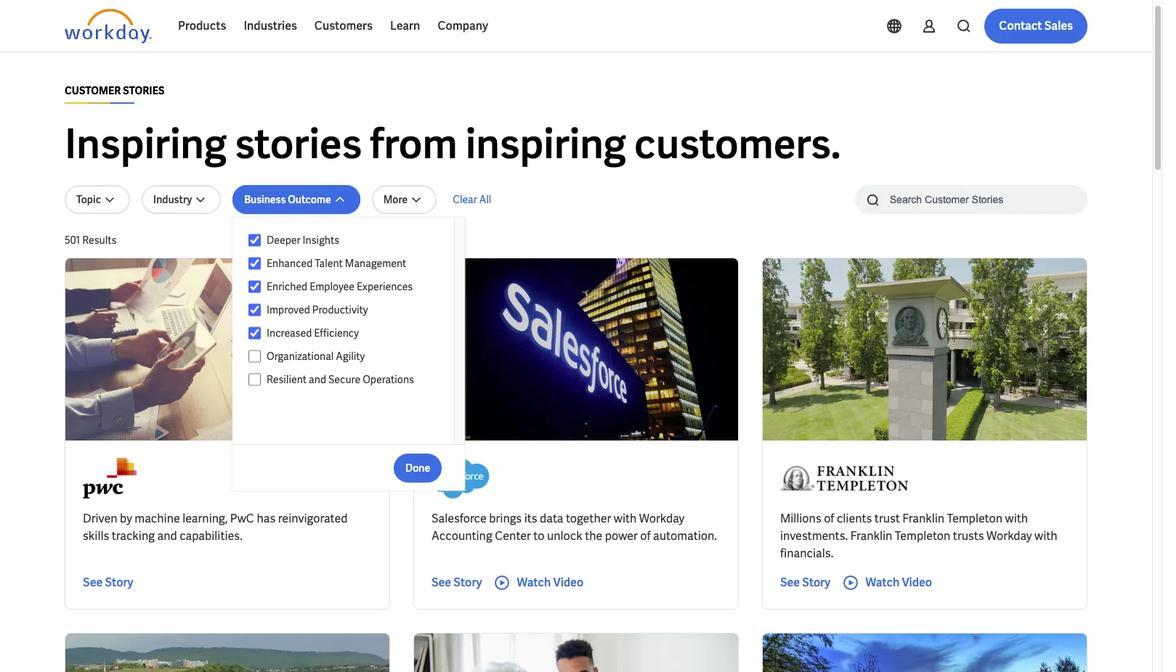 Task type: describe. For each thing, give the bounding box(es) containing it.
business outcome
[[244, 193, 331, 206]]

millions of clients trust franklin templeton with investments. franklin templeton trusts workday with financials.
[[780, 512, 1058, 562]]

go to the homepage image
[[65, 9, 152, 44]]

efficiency
[[314, 327, 359, 340]]

inspiring
[[466, 118, 626, 171]]

1 vertical spatial templeton
[[895, 529, 951, 544]]

talent
[[315, 257, 343, 270]]

products
[[178, 18, 226, 33]]

and inside driven by machine learning, pwc has reinvigorated skills tracking and capabilities.
[[157, 529, 177, 544]]

financials.
[[780, 546, 834, 562]]

organizational agility
[[267, 350, 365, 363]]

clients
[[837, 512, 872, 527]]

watch video link for franklin
[[843, 575, 932, 592]]

stories
[[123, 84, 165, 97]]

1 see from the left
[[83, 576, 103, 591]]

insights
[[303, 234, 340, 247]]

clear all button
[[449, 185, 496, 214]]

clear all
[[453, 193, 492, 206]]

501
[[65, 234, 80, 247]]

employee
[[310, 281, 355, 294]]

contact
[[999, 18, 1043, 33]]

watch video for templeton
[[866, 576, 932, 591]]

management
[[345, 257, 407, 270]]

learn button
[[381, 9, 429, 44]]

more
[[383, 193, 408, 206]]

learning,
[[183, 512, 228, 527]]

data
[[540, 512, 564, 527]]

productivity
[[312, 304, 368, 317]]

the
[[585, 529, 603, 544]]

increased efficiency
[[267, 327, 359, 340]]

all
[[479, 193, 492, 206]]

of inside salesforce brings its data together with workday accounting center to unlock the power of automation.
[[640, 529, 651, 544]]

machine
[[135, 512, 180, 527]]

improved productivity link
[[261, 302, 441, 319]]

industries
[[244, 18, 297, 33]]

increased
[[267, 327, 312, 340]]

see story for salesforce brings its data together with workday accounting center to unlock the power of automation.
[[432, 576, 482, 591]]

1 horizontal spatial and
[[309, 374, 326, 387]]

has
[[257, 512, 276, 527]]

tracking
[[112, 529, 155, 544]]

trusts
[[953, 529, 984, 544]]

more button
[[372, 185, 437, 214]]

skills
[[83, 529, 109, 544]]

2 horizontal spatial with
[[1035, 529, 1058, 544]]

unlock
[[547, 529, 583, 544]]

see story link for millions of clients trust franklin templeton with investments. franklin templeton trusts workday with financials.
[[780, 575, 831, 592]]

inspiring
[[65, 118, 227, 171]]

business
[[244, 193, 286, 206]]

together
[[566, 512, 611, 527]]

millions
[[780, 512, 822, 527]]

deeper
[[267, 234, 301, 247]]

its
[[524, 512, 538, 527]]

enhanced talent management link
[[261, 255, 441, 273]]

organizational agility link
[[261, 348, 441, 366]]

resilient
[[267, 374, 307, 387]]

products button
[[169, 9, 235, 44]]

see story link for salesforce brings its data together with workday accounting center to unlock the power of automation.
[[432, 575, 482, 592]]

501 results
[[65, 234, 117, 247]]

company
[[438, 18, 488, 33]]

industry button
[[142, 185, 221, 214]]

topic button
[[65, 185, 130, 214]]

sales
[[1045, 18, 1073, 33]]

pwc
[[230, 512, 254, 527]]

results
[[82, 234, 117, 247]]

inspiring stories from inspiring customers.
[[65, 118, 841, 171]]

see story for millions of clients trust franklin templeton with investments. franklin templeton trusts workday with financials.
[[780, 576, 831, 591]]

story for millions of clients trust franklin templeton with investments. franklin templeton trusts workday with financials.
[[802, 576, 831, 591]]

customers button
[[306, 9, 381, 44]]

see for millions of clients trust franklin templeton with investments. franklin templeton trusts workday with financials.
[[780, 576, 800, 591]]

learn
[[390, 18, 420, 33]]

enhanced talent management
[[267, 257, 407, 270]]

improved
[[267, 304, 310, 317]]

company button
[[429, 9, 497, 44]]

capabilities.
[[180, 529, 243, 544]]

0 vertical spatial templeton
[[947, 512, 1003, 527]]

0 vertical spatial franklin
[[903, 512, 945, 527]]

driven
[[83, 512, 117, 527]]

1 story from the left
[[105, 576, 133, 591]]

contact sales link
[[985, 9, 1088, 44]]

workday inside salesforce brings its data together with workday accounting center to unlock the power of automation.
[[639, 512, 685, 527]]

see for salesforce brings its data together with workday accounting center to unlock the power of automation.
[[432, 576, 451, 591]]



Task type: vqa. For each thing, say whether or not it's contained in the screenshot.
2024 related to NRF: Retail's Big Show 2024
no



Task type: locate. For each thing, give the bounding box(es) containing it.
stories
[[235, 118, 362, 171]]

2 horizontal spatial story
[[802, 576, 831, 591]]

templeton
[[947, 512, 1003, 527], [895, 529, 951, 544]]

operations
[[363, 374, 414, 387]]

1 video from the left
[[553, 576, 584, 591]]

3 see story from the left
[[780, 576, 831, 591]]

and down organizational agility
[[309, 374, 326, 387]]

increased efficiency link
[[261, 325, 441, 342]]

workday
[[639, 512, 685, 527], [987, 529, 1032, 544]]

1 horizontal spatial see story link
[[432, 575, 482, 592]]

watch down 'millions of clients trust franklin templeton with investments. franklin templeton trusts workday with financials.'
[[866, 576, 900, 591]]

watch video link down to on the left of the page
[[494, 575, 584, 592]]

automation.
[[653, 529, 717, 544]]

templeton up trusts
[[947, 512, 1003, 527]]

1 horizontal spatial video
[[902, 576, 932, 591]]

see story link down accounting
[[432, 575, 482, 592]]

0 horizontal spatial watch video
[[517, 576, 584, 591]]

from
[[370, 118, 458, 171]]

outcome
[[288, 193, 331, 206]]

Search Customer Stories text field
[[881, 187, 1059, 212]]

enriched employee experiences
[[267, 281, 413, 294]]

None checkbox
[[249, 234, 261, 247], [249, 281, 261, 294], [249, 327, 261, 340], [249, 374, 261, 387], [249, 234, 261, 247], [249, 281, 261, 294], [249, 327, 261, 340], [249, 374, 261, 387]]

story down financials.
[[802, 576, 831, 591]]

deeper insights link
[[261, 232, 441, 249]]

trust
[[875, 512, 900, 527]]

0 horizontal spatial see story
[[83, 576, 133, 591]]

see story link
[[83, 575, 133, 592], [432, 575, 482, 592], [780, 575, 831, 592]]

0 horizontal spatial video
[[553, 576, 584, 591]]

story
[[105, 576, 133, 591], [454, 576, 482, 591], [802, 576, 831, 591]]

see story down skills
[[83, 576, 133, 591]]

story for salesforce brings its data together with workday accounting center to unlock the power of automation.
[[454, 576, 482, 591]]

watch for franklin
[[866, 576, 900, 591]]

watch video for to
[[517, 576, 584, 591]]

0 horizontal spatial workday
[[639, 512, 685, 527]]

0 horizontal spatial story
[[105, 576, 133, 591]]

accounting
[[432, 529, 493, 544]]

organizational
[[267, 350, 334, 363]]

franklin templeton companies, llc image
[[780, 459, 908, 499]]

see down skills
[[83, 576, 103, 591]]

3 see from the left
[[780, 576, 800, 591]]

see story
[[83, 576, 133, 591], [432, 576, 482, 591], [780, 576, 831, 591]]

franklin down trust
[[851, 529, 893, 544]]

1 horizontal spatial story
[[454, 576, 482, 591]]

1 horizontal spatial see
[[432, 576, 451, 591]]

salesforce brings its data together with workday accounting center to unlock the power of automation.
[[432, 512, 717, 544]]

watch video
[[517, 576, 584, 591], [866, 576, 932, 591]]

1 horizontal spatial see story
[[432, 576, 482, 591]]

2 story from the left
[[454, 576, 482, 591]]

of inside 'millions of clients trust franklin templeton with investments. franklin templeton trusts workday with financials.'
[[824, 512, 835, 527]]

2 horizontal spatial see story
[[780, 576, 831, 591]]

done button
[[394, 454, 442, 483]]

1 horizontal spatial watch video
[[866, 576, 932, 591]]

1 watch video link from the left
[[494, 575, 584, 592]]

reinvigorated
[[278, 512, 348, 527]]

secure
[[328, 374, 361, 387]]

see story down financials.
[[780, 576, 831, 591]]

industries button
[[235, 9, 306, 44]]

2 watch from the left
[[866, 576, 900, 591]]

see
[[83, 576, 103, 591], [432, 576, 451, 591], [780, 576, 800, 591]]

1 horizontal spatial franklin
[[903, 512, 945, 527]]

1 see story from the left
[[83, 576, 133, 591]]

templeton down trust
[[895, 529, 951, 544]]

video
[[553, 576, 584, 591], [902, 576, 932, 591]]

business outcome button
[[233, 185, 360, 214]]

2 see from the left
[[432, 576, 451, 591]]

investments.
[[780, 529, 848, 544]]

salesforce.com image
[[432, 459, 490, 499]]

see down accounting
[[432, 576, 451, 591]]

watch video link down 'millions of clients trust franklin templeton with investments. franklin templeton trusts workday with financials.'
[[843, 575, 932, 592]]

deeper insights
[[267, 234, 340, 247]]

see story link down skills
[[83, 575, 133, 592]]

1 see story link from the left
[[83, 575, 133, 592]]

to
[[534, 529, 545, 544]]

watch video link
[[494, 575, 584, 592], [843, 575, 932, 592]]

of right power
[[640, 529, 651, 544]]

0 vertical spatial and
[[309, 374, 326, 387]]

1 vertical spatial workday
[[987, 529, 1032, 544]]

driven by machine learning, pwc has reinvigorated skills tracking and capabilities.
[[83, 512, 348, 544]]

1 watch from the left
[[517, 576, 551, 591]]

experiences
[[357, 281, 413, 294]]

2 watch video link from the left
[[843, 575, 932, 592]]

2 watch video from the left
[[866, 576, 932, 591]]

0 horizontal spatial with
[[614, 512, 637, 527]]

1 watch video from the left
[[517, 576, 584, 591]]

brings
[[489, 512, 522, 527]]

2 horizontal spatial see
[[780, 576, 800, 591]]

enriched employee experiences link
[[261, 278, 441, 296]]

watch down to on the left of the page
[[517, 576, 551, 591]]

industry
[[153, 193, 192, 206]]

topic
[[76, 193, 101, 206]]

watch video down 'millions of clients trust franklin templeton with investments. franklin templeton trusts workday with financials.'
[[866, 576, 932, 591]]

power
[[605, 529, 638, 544]]

video for templeton
[[902, 576, 932, 591]]

watch
[[517, 576, 551, 591], [866, 576, 900, 591]]

clear
[[453, 193, 477, 206]]

0 horizontal spatial see
[[83, 576, 103, 591]]

of
[[824, 512, 835, 527], [640, 529, 651, 544]]

1 horizontal spatial with
[[1005, 512, 1028, 527]]

0 horizontal spatial and
[[157, 529, 177, 544]]

1 vertical spatial franklin
[[851, 529, 893, 544]]

customer
[[65, 84, 121, 97]]

see down financials.
[[780, 576, 800, 591]]

1 vertical spatial of
[[640, 529, 651, 544]]

workday inside 'millions of clients trust franklin templeton with investments. franklin templeton trusts workday with financials.'
[[987, 529, 1032, 544]]

video down unlock
[[553, 576, 584, 591]]

salesforce
[[432, 512, 487, 527]]

0 vertical spatial of
[[824, 512, 835, 527]]

2 see story from the left
[[432, 576, 482, 591]]

story down "tracking" at the bottom left
[[105, 576, 133, 591]]

1 vertical spatial and
[[157, 529, 177, 544]]

customers.
[[634, 118, 841, 171]]

with inside salesforce brings its data together with workday accounting center to unlock the power of automation.
[[614, 512, 637, 527]]

see story link down financials.
[[780, 575, 831, 592]]

0 vertical spatial workday
[[639, 512, 685, 527]]

watch video link for center
[[494, 575, 584, 592]]

by
[[120, 512, 132, 527]]

watch for center
[[517, 576, 551, 591]]

3 story from the left
[[802, 576, 831, 591]]

enriched
[[267, 281, 308, 294]]

pricewaterhousecoopers global licensing services corporation (pwc) image
[[83, 459, 136, 499]]

with
[[614, 512, 637, 527], [1005, 512, 1028, 527], [1035, 529, 1058, 544]]

see story down accounting
[[432, 576, 482, 591]]

None checkbox
[[249, 257, 261, 270], [249, 304, 261, 317], [249, 350, 261, 363], [249, 257, 261, 270], [249, 304, 261, 317], [249, 350, 261, 363]]

1 horizontal spatial of
[[824, 512, 835, 527]]

workday right trusts
[[987, 529, 1032, 544]]

agility
[[336, 350, 365, 363]]

2 horizontal spatial see story link
[[780, 575, 831, 592]]

0 horizontal spatial of
[[640, 529, 651, 544]]

center
[[495, 529, 531, 544]]

video for to
[[553, 576, 584, 591]]

1 horizontal spatial watch
[[866, 576, 900, 591]]

0 horizontal spatial franklin
[[851, 529, 893, 544]]

video down 'millions of clients trust franklin templeton with investments. franklin templeton trusts workday with financials.'
[[902, 576, 932, 591]]

enhanced
[[267, 257, 313, 270]]

workday up automation.
[[639, 512, 685, 527]]

of up "investments." at the bottom
[[824, 512, 835, 527]]

franklin right trust
[[903, 512, 945, 527]]

3 see story link from the left
[[780, 575, 831, 592]]

2 video from the left
[[902, 576, 932, 591]]

0 horizontal spatial watch video link
[[494, 575, 584, 592]]

1 horizontal spatial workday
[[987, 529, 1032, 544]]

0 horizontal spatial see story link
[[83, 575, 133, 592]]

contact sales
[[999, 18, 1073, 33]]

1 horizontal spatial watch video link
[[843, 575, 932, 592]]

improved productivity
[[267, 304, 368, 317]]

watch video down to on the left of the page
[[517, 576, 584, 591]]

done
[[406, 462, 430, 475]]

0 horizontal spatial watch
[[517, 576, 551, 591]]

resilient and secure operations link
[[261, 371, 441, 389]]

customer stories
[[65, 84, 165, 97]]

2 see story link from the left
[[432, 575, 482, 592]]

and down "machine"
[[157, 529, 177, 544]]

customers
[[315, 18, 373, 33]]

resilient and secure operations
[[267, 374, 414, 387]]

story down accounting
[[454, 576, 482, 591]]



